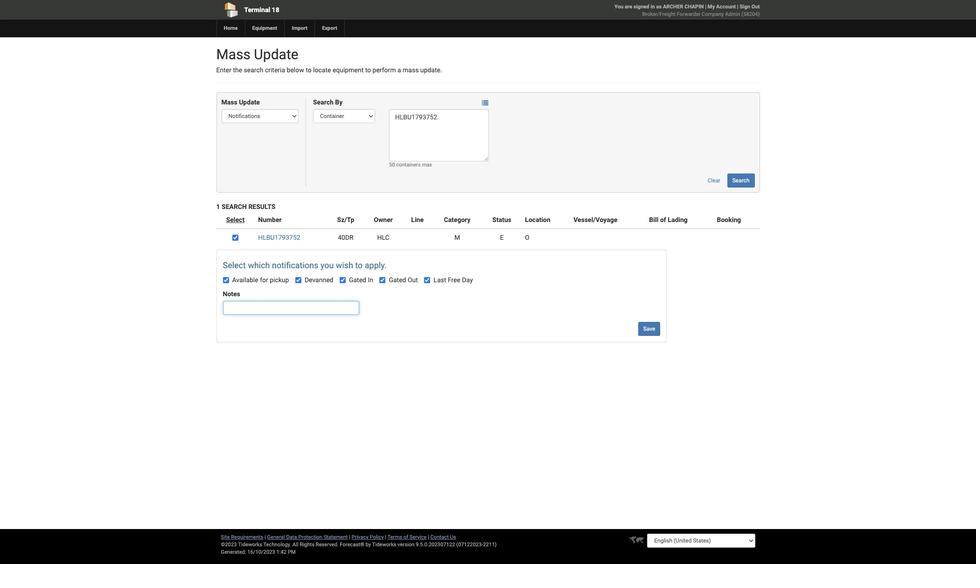 Task type: locate. For each thing, give the bounding box(es) containing it.
0 horizontal spatial out
[[408, 277, 418, 284]]

you are signed in as archer chapin | my account | sign out broker/freight forwarder company admin (58204)
[[615, 4, 760, 17]]

sign
[[740, 4, 751, 10]]

out left last
[[408, 277, 418, 284]]

broker/freight
[[643, 11, 676, 17]]

lading
[[668, 216, 688, 224]]

select down 1 search results
[[226, 216, 245, 224]]

gated for gated out
[[389, 277, 406, 284]]

1 vertical spatial update
[[239, 99, 260, 106]]

50
[[389, 162, 395, 168]]

1 vertical spatial of
[[404, 534, 408, 541]]

0 vertical spatial search
[[313, 99, 334, 106]]

general
[[267, 534, 285, 541]]

(07122023-
[[457, 542, 483, 548]]

below
[[287, 66, 304, 74]]

gated out
[[389, 277, 418, 284]]

0 vertical spatial of
[[660, 216, 667, 224]]

company
[[702, 11, 724, 17]]

equipment
[[252, 25, 277, 31]]

of up version
[[404, 534, 408, 541]]

1 horizontal spatial gated
[[389, 277, 406, 284]]

search for search by
[[313, 99, 334, 106]]

out inside you are signed in as archer chapin | my account | sign out broker/freight forwarder company admin (58204)
[[752, 4, 760, 10]]

us
[[450, 534, 456, 541]]

devanned
[[305, 277, 334, 284]]

search
[[313, 99, 334, 106], [733, 178, 750, 184], [222, 203, 247, 211]]

line
[[411, 216, 424, 224]]

results
[[249, 203, 276, 211]]

service
[[410, 534, 427, 541]]

to
[[306, 66, 312, 74], [365, 66, 371, 74], [355, 261, 363, 270]]

update inside the mass update enter the search criteria below to locate equipment to perform a mass update.
[[254, 46, 299, 63]]

search right 1
[[222, 203, 247, 211]]

to left perform
[[365, 66, 371, 74]]

update down search at the left top
[[239, 99, 260, 106]]

50 containers max
[[389, 162, 432, 168]]

forecast®
[[340, 542, 364, 548]]

tideworks
[[372, 542, 396, 548]]

to right wish
[[355, 261, 363, 270]]

export
[[322, 25, 337, 31]]

mass update
[[222, 99, 260, 106]]

0 vertical spatial select
[[226, 216, 245, 224]]

2 vertical spatial search
[[222, 203, 247, 211]]

Notes text field
[[223, 301, 359, 315]]

| up forecast®
[[349, 534, 350, 541]]

version
[[398, 542, 415, 548]]

mass inside the mass update enter the search criteria below to locate equipment to perform a mass update.
[[216, 46, 251, 63]]

admin
[[726, 11, 741, 17]]

1 horizontal spatial out
[[752, 4, 760, 10]]

requirements
[[231, 534, 263, 541]]

HLBU1793752 text field
[[389, 109, 489, 162]]

| left the general on the left
[[265, 534, 266, 541]]

by
[[366, 542, 371, 548]]

archer
[[663, 4, 684, 10]]

None checkbox
[[232, 235, 238, 241], [223, 278, 229, 284], [340, 278, 346, 284], [380, 278, 386, 284], [424, 278, 431, 284], [232, 235, 238, 241], [223, 278, 229, 284], [340, 278, 346, 284], [380, 278, 386, 284], [424, 278, 431, 284]]

9.5.0.202307122
[[416, 542, 455, 548]]

mass for mass update enter the search criteria below to locate equipment to perform a mass update.
[[216, 46, 251, 63]]

containers
[[396, 162, 421, 168]]

mass update enter the search criteria below to locate equipment to perform a mass update.
[[216, 46, 442, 74]]

search for search
[[733, 178, 750, 184]]

0 vertical spatial mass
[[216, 46, 251, 63]]

1:42
[[277, 549, 287, 556]]

2 gated from the left
[[389, 277, 406, 284]]

search left by
[[313, 99, 334, 106]]

signed
[[634, 4, 650, 10]]

1 horizontal spatial to
[[355, 261, 363, 270]]

0 vertical spatial out
[[752, 4, 760, 10]]

privacy
[[352, 534, 369, 541]]

update for mass update
[[239, 99, 260, 106]]

the
[[233, 66, 242, 74]]

1 vertical spatial select
[[223, 261, 246, 270]]

of right bill
[[660, 216, 667, 224]]

0 horizontal spatial of
[[404, 534, 408, 541]]

general data protection statement link
[[267, 534, 348, 541]]

select which notifications you wish to apply.
[[223, 261, 387, 270]]

| left sign
[[737, 4, 739, 10]]

available
[[232, 277, 258, 284]]

1 horizontal spatial search
[[313, 99, 334, 106]]

select up 'available'
[[223, 261, 246, 270]]

hlbu1793752 link
[[258, 234, 300, 242]]

gated
[[349, 277, 366, 284], [389, 277, 406, 284]]

1 vertical spatial mass
[[222, 99, 237, 106]]

1 vertical spatial out
[[408, 277, 418, 284]]

out
[[752, 4, 760, 10], [408, 277, 418, 284]]

notes
[[223, 291, 240, 298]]

rights
[[300, 542, 315, 548]]

gated right the in
[[389, 277, 406, 284]]

1 gated from the left
[[349, 277, 366, 284]]

search right clear button
[[733, 178, 750, 184]]

0 horizontal spatial gated
[[349, 277, 366, 284]]

pickup
[[270, 277, 289, 284]]

update
[[254, 46, 299, 63], [239, 99, 260, 106]]

policy
[[370, 534, 384, 541]]

0 vertical spatial update
[[254, 46, 299, 63]]

a
[[398, 66, 401, 74]]

mass up the
[[216, 46, 251, 63]]

update up criteria
[[254, 46, 299, 63]]

gated left the in
[[349, 277, 366, 284]]

|
[[705, 4, 707, 10], [737, 4, 739, 10], [265, 534, 266, 541], [349, 534, 350, 541], [385, 534, 387, 541], [428, 534, 429, 541]]

18
[[272, 6, 279, 14]]

search button
[[728, 174, 755, 188]]

None checkbox
[[295, 278, 302, 284]]

clear
[[708, 178, 721, 184]]

save
[[644, 326, 656, 333]]

out up (58204)
[[752, 4, 760, 10]]

| left my
[[705, 4, 707, 10]]

to right below
[[306, 66, 312, 74]]

terms
[[388, 534, 402, 541]]

home link
[[216, 20, 245, 37]]

mass down enter
[[222, 99, 237, 106]]

in
[[368, 277, 373, 284]]

search inside button
[[733, 178, 750, 184]]

number
[[258, 216, 282, 224]]

terms of service link
[[388, 534, 427, 541]]

status
[[493, 216, 512, 224]]

2 horizontal spatial search
[[733, 178, 750, 184]]

0 horizontal spatial search
[[222, 203, 247, 211]]

site requirements link
[[221, 534, 263, 541]]

1 vertical spatial search
[[733, 178, 750, 184]]

| up 9.5.0.202307122
[[428, 534, 429, 541]]

last free day
[[434, 277, 473, 284]]

o
[[525, 234, 530, 242]]

sz/tp
[[337, 216, 355, 224]]



Task type: vqa. For each thing, say whether or not it's contained in the screenshot.
Gated
yes



Task type: describe. For each thing, give the bounding box(es) containing it.
locate
[[313, 66, 331, 74]]

save button
[[638, 322, 661, 336]]

40dr
[[338, 234, 354, 242]]

available for pickup
[[232, 277, 289, 284]]

perform
[[373, 66, 396, 74]]

contact
[[431, 534, 449, 541]]

export link
[[315, 20, 344, 37]]

are
[[625, 4, 633, 10]]

bill
[[649, 216, 659, 224]]

1 horizontal spatial of
[[660, 216, 667, 224]]

hlc
[[377, 234, 390, 242]]

you
[[615, 4, 624, 10]]

16/10/2023
[[248, 549, 275, 556]]

import
[[292, 25, 308, 31]]

©2023 tideworks
[[221, 542, 262, 548]]

forwarder
[[677, 11, 701, 17]]

show list image
[[482, 100, 489, 106]]

day
[[462, 277, 473, 284]]

technology.
[[263, 542, 291, 548]]

contact us link
[[431, 534, 456, 541]]

search
[[244, 66, 263, 74]]

terminal 18 link
[[216, 0, 435, 20]]

statement
[[324, 534, 348, 541]]

gated for gated in
[[349, 277, 366, 284]]

0 horizontal spatial to
[[306, 66, 312, 74]]

update for mass update enter the search criteria below to locate equipment to perform a mass update.
[[254, 46, 299, 63]]

mass for mass update
[[222, 99, 237, 106]]

site
[[221, 534, 230, 541]]

in
[[651, 4, 655, 10]]

vessel/voyage
[[574, 216, 618, 224]]

apply.
[[365, 261, 387, 270]]

m
[[455, 234, 460, 242]]

account
[[717, 4, 736, 10]]

equipment
[[333, 66, 364, 74]]

pm
[[288, 549, 296, 556]]

protection
[[298, 534, 323, 541]]

hlbu1793752
[[258, 234, 300, 242]]

owner
[[374, 216, 393, 224]]

last
[[434, 277, 446, 284]]

wish
[[336, 261, 353, 270]]

gated in
[[349, 277, 373, 284]]

location
[[525, 216, 551, 224]]

1 search results
[[216, 203, 276, 211]]

my
[[708, 4, 715, 10]]

my account link
[[708, 4, 736, 10]]

bill of lading
[[649, 216, 688, 224]]

category
[[444, 216, 471, 224]]

generated:
[[221, 549, 246, 556]]

by
[[335, 99, 343, 106]]

search by
[[313, 99, 343, 106]]

max
[[422, 162, 432, 168]]

terminal 18
[[244, 6, 279, 14]]

site requirements | general data protection statement | privacy policy | terms of service | contact us ©2023 tideworks technology. all rights reserved. forecast® by tideworks version 9.5.0.202307122 (07122023-2211) generated: 16/10/2023 1:42 pm
[[221, 534, 497, 556]]

2 horizontal spatial to
[[365, 66, 371, 74]]

for
[[260, 277, 268, 284]]

import link
[[284, 20, 315, 37]]

mass
[[403, 66, 419, 74]]

clear button
[[703, 174, 726, 188]]

privacy policy link
[[352, 534, 384, 541]]

select for select
[[226, 216, 245, 224]]

update.
[[421, 66, 442, 74]]

you
[[321, 261, 334, 270]]

select for select which notifications you wish to apply.
[[223, 261, 246, 270]]

sign out link
[[740, 4, 760, 10]]

enter
[[216, 66, 231, 74]]

chapin
[[685, 4, 704, 10]]

all
[[293, 542, 299, 548]]

e
[[500, 234, 504, 242]]

of inside site requirements | general data protection statement | privacy policy | terms of service | contact us ©2023 tideworks technology. all rights reserved. forecast® by tideworks version 9.5.0.202307122 (07122023-2211) generated: 16/10/2023 1:42 pm
[[404, 534, 408, 541]]

which
[[248, 261, 270, 270]]

terminal
[[244, 6, 270, 14]]

2211)
[[483, 542, 497, 548]]

(58204)
[[742, 11, 760, 17]]

equipment link
[[245, 20, 284, 37]]

notifications
[[272, 261, 319, 270]]

| up tideworks
[[385, 534, 387, 541]]



